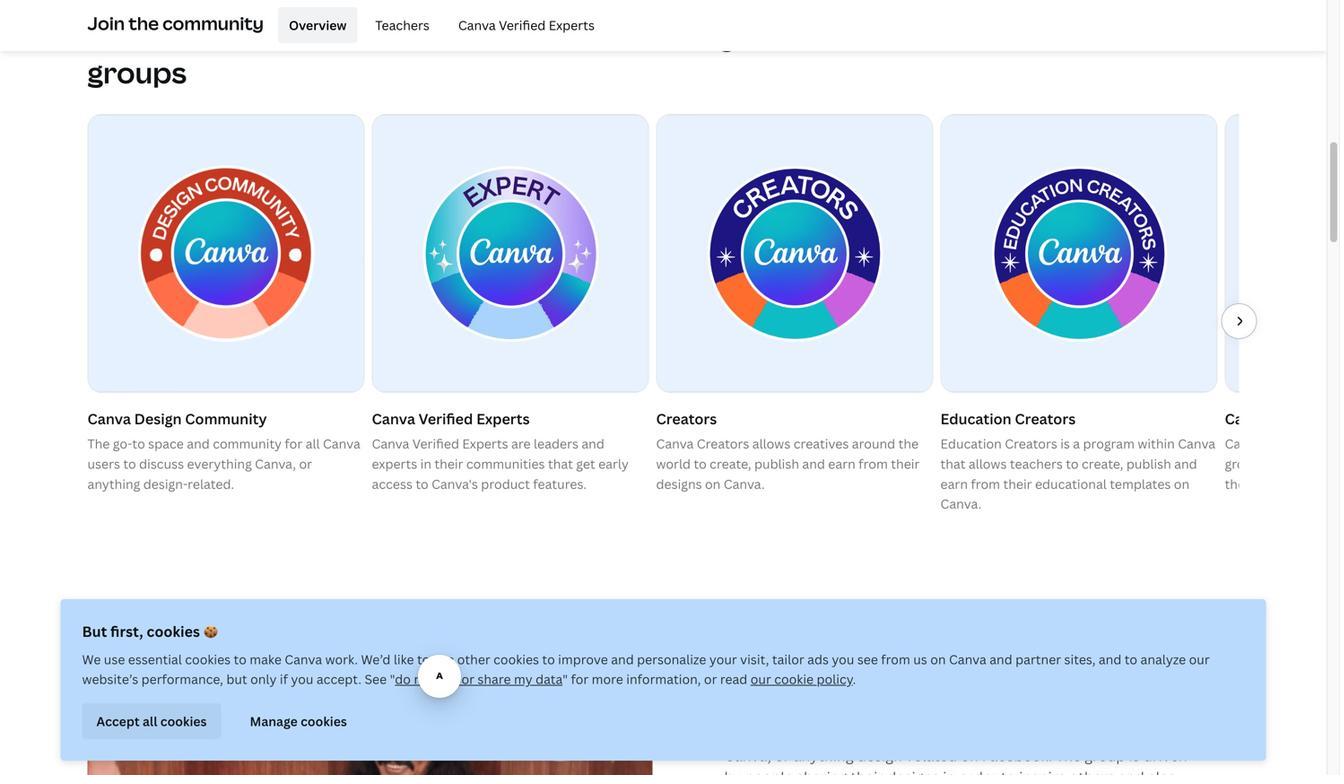 Task type: locate. For each thing, give the bounding box(es) containing it.
" inside we use essential cookies to make canva work. we'd like to use other cookies to improve and personalize your visit, tailor ads you see from us on canva and partner sites, and to analyze our website's performance, but only if you accept. see "
[[390, 671, 395, 688]]

1 horizontal spatial anything
[[793, 746, 854, 765]]

is inside the education creators education creators is a program within canva that allows teachers to create, publish and earn from their educational templates on canva.
[[1061, 435, 1070, 452]]

join the community
[[87, 11, 264, 35]]

experts
[[549, 16, 595, 33], [477, 409, 530, 428], [462, 435, 508, 452]]

1 vertical spatial is
[[1073, 703, 1084, 722]]

their right experts
[[435, 455, 463, 472]]

for inside "canva design community the go-to space and community for all canva users to discuss everything canva, or anything design-related."
[[285, 435, 303, 452]]

1 vertical spatial earn
[[941, 475, 968, 492]]

our
[[1189, 651, 1210, 668], [751, 671, 771, 688]]

0 vertical spatial verified
[[499, 16, 546, 33]]

0 vertical spatial go-
[[113, 435, 132, 452]]

everything up group
[[1084, 724, 1159, 744]]

0 vertical spatial allows
[[753, 435, 791, 452]]

canva's inside canva verified experts canva verified experts are leaders and experts in their communities that get early access to canva's product features.
[[432, 475, 478, 492]]

0 vertical spatial more
[[175, 17, 250, 56]]

1 vertical spatial design
[[820, 639, 914, 678]]

in right experts
[[420, 455, 432, 472]]

read
[[720, 671, 748, 688]]

you right if on the left bottom
[[291, 671, 314, 688]]

1 horizontal spatial in
[[809, 703, 821, 722]]

0 vertical spatial anything
[[87, 475, 140, 492]]

anything inside "canva design community the go-to space and community for all canva users to discuss everything canva, or anything design-related."
[[87, 475, 140, 492]]

0 vertical spatial education
[[941, 409, 1012, 428]]

create, down program
[[1082, 455, 1124, 472]]

0 vertical spatial design
[[134, 409, 182, 428]]

canva's right of at the left top of the page
[[459, 17, 569, 56]]

experts inside menu bar
[[549, 16, 595, 33]]

design-
[[143, 475, 188, 492], [857, 746, 908, 765]]

verified up experts
[[413, 435, 459, 452]]

1 vertical spatial designs
[[887, 767, 940, 775]]

1 vertical spatial experts
[[477, 409, 530, 428]]

design
[[134, 409, 182, 428], [820, 639, 914, 678], [939, 703, 985, 722]]

1 horizontal spatial discuss
[[1030, 724, 1081, 744]]

2 create, from the left
[[1082, 455, 1124, 472]]

create, right world
[[710, 455, 752, 472]]

1 publish from the left
[[755, 455, 799, 472]]

verified
[[499, 16, 546, 33], [419, 409, 473, 428], [413, 435, 459, 452]]

publish down within at the bottom right of page
[[1127, 455, 1172, 472]]

for
[[1272, 409, 1293, 428], [285, 435, 303, 452], [571, 671, 589, 688], [881, 724, 901, 744]]

go-
[[113, 435, 132, 452], [1114, 703, 1136, 722]]

2 vertical spatial from
[[881, 651, 911, 668]]

education
[[941, 409, 1012, 428], [941, 435, 1002, 452]]

everything inside established in 2016, the canva design community is the go-to space and community for all canva users to discuss everything canva, or anything design-related on facebook. the group is driven by people sharing their designs in order to inspire others and a
[[1084, 724, 1159, 744]]

0 vertical spatial canva,
[[255, 455, 296, 472]]

teachers
[[375, 16, 430, 33], [1266, 435, 1320, 452]]

1 horizontal spatial the
[[1056, 746, 1082, 765]]

but
[[226, 671, 247, 688]]

their inside canva verified experts canva verified experts are leaders and experts in their communities that get early access to canva's product features.
[[435, 455, 463, 472]]

the right 2016,
[[866, 703, 889, 722]]

discuss
[[139, 455, 184, 472], [1030, 724, 1081, 744]]

0 horizontal spatial all
[[143, 713, 157, 730]]

2 vertical spatial community
[[989, 703, 1070, 722]]

and inside the education creators education creators is a program within canva that allows teachers to create, publish and earn from their educational templates on canva.
[[1175, 455, 1198, 472]]

1 vertical spatial canva,
[[725, 746, 772, 765]]

their inside creators canva creators allows creatives around the world to create, publish and earn from their designs on canva.
[[891, 455, 920, 472]]

1 " from the left
[[390, 671, 395, 688]]

menu bar
[[271, 7, 606, 43]]

1 horizontal spatial design
[[820, 639, 914, 678]]

canva's inside 'learn more about each of canva's community groups'
[[459, 17, 569, 56]]

program
[[1083, 435, 1135, 452]]

and down within at the bottom right of page
[[1175, 455, 1198, 472]]

cookies down "🍪"
[[185, 651, 231, 668]]

1 horizontal spatial canva,
[[725, 746, 772, 765]]

experts for canva verified experts
[[549, 16, 595, 33]]

educational
[[1035, 475, 1107, 492]]

and up the related.
[[187, 435, 210, 452]]

1 vertical spatial space
[[725, 724, 765, 744]]

community for canva design community the go-to space and community for all canva users to discuss everything canva, or anything design-related.
[[185, 409, 267, 428]]

everything up the related.
[[187, 455, 252, 472]]

0 vertical spatial users
[[87, 455, 120, 472]]

more down improve
[[592, 671, 623, 688]]

0 horizontal spatial is
[[1061, 435, 1070, 452]]

our right "analyze"
[[1189, 651, 1210, 668]]

community
[[185, 409, 267, 428], [920, 639, 1087, 678], [989, 703, 1070, 722]]

their down around
[[891, 455, 920, 472]]

1 vertical spatial canva's
[[432, 475, 478, 492]]

0 vertical spatial space
[[148, 435, 184, 452]]

canva's left product
[[432, 475, 478, 492]]

verified up communities
[[419, 409, 473, 428]]

manage cookies button
[[236, 703, 361, 739]]

cookies down performance,
[[160, 713, 207, 730]]

manage cookies
[[250, 713, 347, 730]]

publish
[[755, 455, 799, 472], [1127, 455, 1172, 472]]

templates
[[1110, 475, 1171, 492]]

and
[[187, 435, 210, 452], [582, 435, 605, 452], [802, 455, 825, 472], [1175, 455, 1198, 472], [611, 651, 634, 668], [990, 651, 1013, 668], [1099, 651, 1122, 668], [769, 724, 795, 744], [1118, 767, 1145, 775]]

0 vertical spatial our
[[1189, 651, 1210, 668]]

0 horizontal spatial our
[[751, 671, 771, 688]]

and down creatives
[[802, 455, 825, 472]]

2 vertical spatial is
[[1129, 746, 1140, 765]]

canva.
[[724, 475, 765, 492], [941, 495, 982, 512]]

and up get
[[582, 435, 605, 452]]

their inside established in 2016, the canva design community is the go-to space and community for all canva users to discuss everything canva, or anything design-related on facebook. the group is driven by people sharing their designs in order to inspire others and a
[[851, 767, 884, 775]]

1 vertical spatial education
[[941, 435, 1002, 452]]

use up sell
[[433, 651, 454, 668]]

teachers down teache
[[1266, 435, 1320, 452]]

2 " from the left
[[563, 671, 568, 688]]

allows left creatives
[[753, 435, 791, 452]]

the right around
[[899, 435, 919, 452]]

0 vertical spatial design-
[[143, 475, 188, 492]]

1 horizontal spatial is
[[1073, 703, 1084, 722]]

manage
[[250, 713, 298, 730]]

designs
[[656, 475, 702, 492], [887, 767, 940, 775]]

our down visit,
[[751, 671, 771, 688]]

space inside established in 2016, the canva design community is the go-to space and community for all canva users to discuss everything canva, or anything design-related on facebook. the group is driven by people sharing their designs in order to inspire others and a
[[725, 724, 765, 744]]

the inside established in 2016, the canva design community is the go-to space and community for all canva users to discuss everything canva, or anything design-related on facebook. the group is driven by people sharing their designs in order to inspire others and a
[[1056, 746, 1082, 765]]

from left educational
[[971, 475, 1000, 492]]

the
[[129, 11, 159, 35], [899, 435, 919, 452], [866, 703, 889, 722], [1088, 703, 1111, 722]]

1 horizontal spatial publish
[[1127, 455, 1172, 472]]

1 vertical spatial the
[[1056, 746, 1082, 765]]

in inside canva verified experts canva verified experts are leaders and experts in their communities that get early access to canva's product features.
[[420, 455, 432, 472]]

publish down creatives
[[755, 455, 799, 472]]

education creators education creators is a program within canva that allows teachers to create, publish and earn from their educational templates on canva.
[[941, 409, 1216, 512]]

" down improve
[[563, 671, 568, 688]]

designs down related
[[887, 767, 940, 775]]

menu bar containing overview
[[271, 7, 606, 43]]

get
[[576, 455, 596, 472]]

canva verified experts
[[458, 16, 595, 33]]

from inside we use essential cookies to make canva work. we'd like to use other cookies to improve and personalize your visit, tailor ads you see from us on canva and partner sites, and to analyze our website's performance, but only if you accept. see "
[[881, 651, 911, 668]]

for inside established in 2016, the canva design community is the go-to space and community for all canva users to discuss everything canva, or anything design-related on facebook. the group is driven by people sharing their designs in order to inspire others and a
[[881, 724, 901, 744]]

earn inside creators canva creators allows creatives around the world to create, publish and earn from their designs on canva.
[[828, 455, 856, 472]]

and up do not sell or share my data " for more information, or read our cookie policy .
[[611, 651, 634, 668]]

design inside "canva design community the go-to space and community for all canva users to discuss everything canva, or anything design-related."
[[134, 409, 182, 428]]

their down teachers
[[1004, 475, 1032, 492]]

0 vertical spatial designs
[[656, 475, 702, 492]]

make
[[250, 651, 282, 668]]

0 horizontal spatial earn
[[828, 455, 856, 472]]

0 horizontal spatial everything
[[187, 455, 252, 472]]

1 horizontal spatial "
[[563, 671, 568, 688]]

policy
[[817, 671, 853, 688]]

canva. inside the education creators education creators is a program within canva that allows teachers to create, publish and earn from their educational templates on canva.
[[941, 495, 982, 512]]

on inside we use essential cookies to make canva work. we'd like to use other cookies to improve and personalize your visit, tailor ads you see from us on canva and partner sites, and to analyze our website's performance, but only if you accept. see "
[[931, 651, 946, 668]]

1 vertical spatial teachers
[[1266, 435, 1320, 452]]

only
[[250, 671, 277, 688]]

" right see
[[390, 671, 395, 688]]

earn
[[828, 455, 856, 472], [941, 475, 968, 492]]

others
[[1070, 767, 1115, 775]]

1 horizontal spatial our
[[1189, 651, 1210, 668]]

is down sites,
[[1073, 703, 1084, 722]]

canva verified experts link
[[448, 7, 606, 43]]

1 create, from the left
[[710, 455, 752, 472]]

users inside "canva design community the go-to space and community for all canva users to discuss everything canva, or anything design-related."
[[87, 455, 120, 472]]

2 that from the left
[[941, 455, 966, 472]]

from down around
[[859, 455, 888, 472]]

1 vertical spatial community
[[920, 639, 1087, 678]]

to
[[132, 435, 145, 452], [123, 455, 136, 472], [694, 455, 707, 472], [1066, 455, 1079, 472], [416, 475, 429, 492], [234, 651, 247, 668], [417, 651, 430, 668], [542, 651, 555, 668], [1125, 651, 1138, 668], [1136, 703, 1151, 722], [1012, 724, 1026, 744], [1001, 767, 1016, 775]]

to inside the education creators education creators is a program within canva that allows teachers to create, publish and earn from their educational templates on canva.
[[1066, 455, 1079, 472]]

create, inside the education creators education creators is a program within canva that allows teachers to create, publish and earn from their educational templates on canva.
[[1082, 455, 1124, 472]]

0 vertical spatial community
[[185, 409, 267, 428]]

the up group
[[1088, 703, 1111, 722]]

that up features.
[[548, 455, 573, 472]]

is right group
[[1129, 746, 1140, 765]]

0 horizontal spatial canva.
[[724, 475, 765, 492]]

1 vertical spatial design-
[[857, 746, 908, 765]]

1 vertical spatial you
[[291, 671, 314, 688]]

allows left teachers
[[969, 455, 1007, 472]]

2 publish from the left
[[1127, 455, 1172, 472]]

1 horizontal spatial create,
[[1082, 455, 1124, 472]]

verified right of at the left top of the page
[[499, 16, 546, 33]]

0 horizontal spatial designs
[[656, 475, 702, 492]]

creatives
[[794, 435, 849, 452]]

0 horizontal spatial "
[[390, 671, 395, 688]]

0 vertical spatial in
[[420, 455, 432, 472]]

1 vertical spatial canva.
[[941, 495, 982, 512]]

0 vertical spatial is
[[1061, 435, 1070, 452]]

2 vertical spatial verified
[[413, 435, 459, 452]]

0 horizontal spatial in
[[420, 455, 432, 472]]

or up people at the right bottom of the page
[[775, 746, 790, 765]]

cookies down accept. on the bottom left
[[301, 713, 347, 730]]

that left teachers
[[941, 455, 966, 472]]

personalize
[[637, 651, 707, 668]]

world
[[656, 455, 691, 472]]

designs down world
[[656, 475, 702, 492]]

create,
[[710, 455, 752, 472], [1082, 455, 1124, 472]]

1 horizontal spatial design-
[[857, 746, 908, 765]]

and right sites,
[[1099, 651, 1122, 668]]

0 vertical spatial from
[[859, 455, 888, 472]]

or left experts
[[299, 455, 312, 472]]

1 horizontal spatial use
[[433, 651, 454, 668]]

1 vertical spatial allows
[[969, 455, 1007, 472]]

more
[[175, 17, 250, 56], [592, 671, 623, 688]]

and down the established
[[769, 724, 795, 744]]

1 vertical spatial our
[[751, 671, 771, 688]]

related
[[908, 746, 958, 765]]

their right sharing
[[851, 767, 884, 775]]

1 that from the left
[[548, 455, 573, 472]]

to inside canva verified experts canva verified experts are leaders and experts in their communities that get early access to canva's product features.
[[416, 475, 429, 492]]

2 horizontal spatial design
[[939, 703, 985, 722]]

1 horizontal spatial teachers
[[1266, 435, 1320, 452]]

from left us in the bottom of the page
[[881, 651, 911, 668]]

1 horizontal spatial that
[[941, 455, 966, 472]]

0 vertical spatial earn
[[828, 455, 856, 472]]

2 education from the top
[[941, 435, 1002, 452]]

0 horizontal spatial users
[[87, 455, 120, 472]]

a
[[1073, 435, 1080, 452]]

and inside "canva design community the go-to space and community for all canva users to discuss everything canva, or anything design-related."
[[187, 435, 210, 452]]

1 vertical spatial in
[[809, 703, 821, 722]]

space inside "canva design community the go-to space and community for all canva users to discuss everything canva, or anything design-related."
[[148, 435, 184, 452]]

0 vertical spatial canva.
[[724, 475, 765, 492]]

0 horizontal spatial canva,
[[255, 455, 296, 472]]

0 horizontal spatial create,
[[710, 455, 752, 472]]

their
[[435, 455, 463, 472], [891, 455, 920, 472], [1004, 475, 1032, 492], [851, 767, 884, 775]]

0 horizontal spatial go-
[[113, 435, 132, 452]]

you
[[832, 651, 855, 668], [291, 671, 314, 688]]

1 vertical spatial anything
[[793, 746, 854, 765]]

0 horizontal spatial space
[[148, 435, 184, 452]]

verified inside menu bar
[[499, 16, 546, 33]]

overview link
[[278, 7, 357, 43]]

1 vertical spatial verified
[[419, 409, 473, 428]]

on inside the education creators education creators is a program within canva that allows teachers to create, publish and earn from their educational templates on canva.
[[1174, 475, 1190, 492]]

space
[[148, 435, 184, 452], [725, 724, 765, 744]]

canva inside the education creators education creators is a program within canva that allows teachers to create, publish and earn from their educational templates on canva.
[[1178, 435, 1216, 452]]

0 vertical spatial discuss
[[139, 455, 184, 472]]

1 horizontal spatial all
[[306, 435, 320, 452]]

their inside the education creators education creators is a program within canva that allows teachers to create, publish and earn from their educational templates on canva.
[[1004, 475, 1032, 492]]

1 education from the top
[[941, 409, 1012, 428]]

1 horizontal spatial everything
[[1084, 724, 1159, 744]]

discuss inside "canva design community the go-to space and community for all canva users to discuss everything canva, or anything design-related."
[[139, 455, 184, 472]]

creators canva creators allows creatives around the world to create, publish and earn from their designs on canva.
[[656, 409, 920, 492]]

1 horizontal spatial space
[[725, 724, 765, 744]]

0 vertical spatial everything
[[187, 455, 252, 472]]

or
[[299, 455, 312, 472], [462, 671, 475, 688], [704, 671, 717, 688], [775, 746, 790, 765]]

0 horizontal spatial the
[[87, 435, 110, 452]]

is left a
[[1061, 435, 1070, 452]]

are
[[511, 435, 531, 452]]

that
[[548, 455, 573, 472], [941, 455, 966, 472]]

in
[[420, 455, 432, 472], [809, 703, 821, 722], [943, 767, 956, 775]]

0 horizontal spatial design-
[[143, 475, 188, 492]]

improve
[[558, 651, 608, 668]]

in down related
[[943, 767, 956, 775]]

more right learn
[[175, 17, 250, 56]]

0 vertical spatial the
[[87, 435, 110, 452]]

1 horizontal spatial go-
[[1114, 703, 1136, 722]]

community inside established in 2016, the canva design community is the go-to space and community for all canva users to discuss everything canva, or anything design-related on facebook. the group is driven by people sharing their designs in order to inspire others and a
[[989, 703, 1070, 722]]

0 horizontal spatial more
[[175, 17, 250, 56]]

everything inside "canva design community the go-to space and community for all canva users to discuss everything canva, or anything design-related."
[[187, 455, 252, 472]]

go- inside "canva design community the go-to space and community for all canva users to discuss everything canva, or anything design-related."
[[113, 435, 132, 452]]

0 horizontal spatial teachers
[[375, 16, 430, 33]]

canva,
[[255, 455, 296, 472], [725, 746, 772, 765]]

teachers right the overview
[[375, 16, 430, 33]]

community inside established in 2016, the canva design community is the go-to space and community for all canva users to discuss everything canva, or anything design-related on facebook. the group is driven by people sharing their designs in order to inspire others and a
[[798, 724, 877, 744]]

you up the policy
[[832, 651, 855, 668]]

0 horizontal spatial that
[[548, 455, 573, 472]]

0 horizontal spatial use
[[104, 651, 125, 668]]

1 vertical spatial discuss
[[1030, 724, 1081, 744]]

cookies
[[147, 622, 200, 641], [185, 651, 231, 668], [494, 651, 539, 668], [160, 713, 207, 730], [301, 713, 347, 730]]

all inside button
[[143, 713, 157, 730]]

1 vertical spatial users
[[971, 724, 1008, 744]]

canva inside menu bar
[[458, 16, 496, 33]]

we
[[82, 651, 101, 668]]

0 horizontal spatial allows
[[753, 435, 791, 452]]

1 horizontal spatial canva.
[[941, 495, 982, 512]]

1 horizontal spatial allows
[[969, 455, 1007, 472]]

but first, cookies 🍪
[[82, 622, 218, 641]]

order
[[959, 767, 998, 775]]

1 vertical spatial go-
[[1114, 703, 1136, 722]]

1 horizontal spatial earn
[[941, 475, 968, 492]]

1 horizontal spatial more
[[592, 671, 623, 688]]

2 vertical spatial in
[[943, 767, 956, 775]]

community inside "canva design community the go-to space and community for all canva users to discuss everything canva, or anything design-related."
[[185, 409, 267, 428]]

and inside canva verified experts canva verified experts are leaders and experts in their communities that get early access to canva's product features.
[[582, 435, 605, 452]]

0 vertical spatial canva's
[[459, 17, 569, 56]]

use up website's
[[104, 651, 125, 668]]

in left 2016,
[[809, 703, 821, 722]]



Task type: vqa. For each thing, say whether or not it's contained in the screenshot.
bottommost you
yes



Task type: describe. For each thing, give the bounding box(es) containing it.
com
[[1323, 435, 1340, 452]]

see
[[365, 671, 387, 688]]

the inside creators canva creators allows creatives around the world to create, publish and earn from their designs on canva.
[[899, 435, 919, 452]]

2 vertical spatial experts
[[462, 435, 508, 452]]

learn
[[87, 17, 169, 56]]

ads
[[808, 651, 829, 668]]

1 vertical spatial more
[[592, 671, 623, 688]]

data
[[536, 671, 563, 688]]

overview
[[289, 16, 347, 33]]

designs inside established in 2016, the canva design community is the go-to space and community for all canva users to discuss everything canva, or anything design-related on facebook. the group is driven by people sharing their designs in order to inspire others and a
[[887, 767, 940, 775]]

all inside "canva design community the go-to space and community for all canva users to discuss everything canva, or anything design-related."
[[306, 435, 320, 452]]

design for canva design community
[[820, 639, 914, 678]]

community inside "canva design community the go-to space and community for all canva users to discuss everything canva, or anything design-related."
[[213, 435, 282, 452]]

within
[[1138, 435, 1175, 452]]

0 vertical spatial teachers
[[375, 16, 430, 33]]

work.
[[325, 651, 358, 668]]

around
[[852, 435, 896, 452]]

to inside creators canva creators allows creatives around the world to create, publish and earn from their designs on canva.
[[694, 455, 707, 472]]

from inside the education creators education creators is a program within canva that allows teachers to create, publish and earn from their educational templates on canva.
[[971, 475, 1000, 492]]

0 horizontal spatial you
[[291, 671, 314, 688]]

visit,
[[740, 651, 769, 668]]

and left partner
[[990, 651, 1013, 668]]

not
[[414, 671, 435, 688]]

facebook.
[[982, 746, 1053, 765]]

the right join
[[129, 11, 159, 35]]

allows inside creators canva creators allows creatives around the world to create, publish and earn from their designs on canva.
[[753, 435, 791, 452]]

learn more about each of canva's community groups
[[87, 17, 737, 92]]

do
[[395, 671, 411, 688]]

leaders
[[534, 435, 579, 452]]

verified for canva verified experts canva verified experts are leaders and experts in their communities that get early access to canva's product features.
[[419, 409, 473, 428]]

website's
[[82, 671, 138, 688]]

first,
[[110, 622, 143, 641]]

design inside established in 2016, the canva design community is the go-to space and community for all canva users to discuss everything canva, or anything design-related on facebook. the group is driven by people sharing their designs in order to inspire others and a
[[939, 703, 985, 722]]

related.
[[188, 475, 234, 492]]

sites,
[[1065, 651, 1096, 668]]

design- inside established in 2016, the canva design community is the go-to space and community for all canva users to discuss everything canva, or anything design-related on facebook. the group is driven by people sharing their designs in order to inspire others and a
[[857, 746, 908, 765]]

product
[[481, 475, 530, 492]]

other
[[457, 651, 491, 668]]

by
[[725, 767, 742, 775]]

sell
[[438, 671, 459, 688]]

performance,
[[141, 671, 223, 688]]

designs inside creators canva creators allows creatives around the world to create, publish and earn from their designs on canva.
[[656, 475, 702, 492]]

our cookie policy link
[[751, 671, 853, 688]]

publish inside creators canva creators allows creatives around the world to create, publish and earn from their designs on canva.
[[755, 455, 799, 472]]

2 horizontal spatial in
[[943, 767, 956, 775]]

community inside 'learn more about each of canva's community groups'
[[574, 17, 737, 56]]

essential
[[128, 651, 182, 668]]

join
[[87, 11, 125, 35]]

earn inside the education creators education creators is a program within canva that allows teachers to create, publish and earn from their educational templates on canva.
[[941, 475, 968, 492]]

cookie
[[774, 671, 814, 688]]

cookies up my
[[494, 651, 539, 668]]

on inside established in 2016, the canva design community is the go-to space and community for all canva users to discuss everything canva, or anything design-related on facebook. the group is driven by people sharing their designs in order to inspire others and a
[[961, 746, 979, 765]]

established in 2016, the canva design community is the go-to space and community for all canva users to discuss everything canva, or anything design-related on facebook. the group is driven by people sharing their designs in order to inspire others and a
[[725, 703, 1188, 775]]

teache
[[1296, 409, 1340, 428]]

.
[[853, 671, 856, 688]]

canva verified experts canva verified experts are leaders and experts in their communities that get early access to canva's product features.
[[372, 409, 629, 492]]

accept.
[[317, 671, 362, 688]]

canva, inside established in 2016, the canva design community is the go-to space and community for all canva users to discuss everything canva, or anything design-related on facebook. the group is driven by people sharing their designs in order to inspire others and a
[[725, 746, 772, 765]]

that inside canva verified experts canva verified experts are leaders and experts in their communities that get early access to canva's product features.
[[548, 455, 573, 472]]

if
[[280, 671, 288, 688]]

experts for canva verified experts canva verified experts are leaders and experts in their communities that get early access to canva's product features.
[[477, 409, 530, 428]]

teachers
[[1010, 455, 1063, 472]]

we'd
[[361, 651, 391, 668]]

communities
[[466, 455, 545, 472]]

we use essential cookies to make canva work. we'd like to use other cookies to improve and personalize your visit, tailor ads you see from us on canva and partner sites, and to analyze our website's performance, but only if you accept. see "
[[82, 651, 1210, 688]]

see
[[858, 651, 878, 668]]

more inside 'learn more about each of canva's community groups'
[[175, 17, 250, 56]]

design for canva design community the go-to space and community for all canva users to discuss everything canva, or anything design-related.
[[134, 409, 182, 428]]

0 vertical spatial you
[[832, 651, 855, 668]]

access
[[372, 475, 413, 492]]

the inside "canva design community the go-to space and community for all canva users to discuss everything canva, or anything design-related."
[[87, 435, 110, 452]]

and inside creators canva creators allows creatives around the world to create, publish and earn from their designs on canva.
[[802, 455, 825, 472]]

teachers link
[[365, 7, 440, 43]]

canva inside creators canva creators allows creatives around the world to create, publish and earn from their designs on canva.
[[656, 435, 694, 452]]

each
[[348, 17, 416, 56]]

do not sell or share my data " for more information, or read our cookie policy .
[[395, 671, 856, 688]]

🍪
[[203, 622, 218, 641]]

2 use from the left
[[433, 651, 454, 668]]

early
[[599, 455, 629, 472]]

or inside "canva design community the go-to space and community for all canva users to discuss everything canva, or anything design-related."
[[299, 455, 312, 472]]

or inside established in 2016, the canva design community is the go-to space and community for all canva users to discuss everything canva, or anything design-related on facebook. the group is driven by people sharing their designs in order to inspire others and a
[[775, 746, 790, 765]]

community for canva design community
[[920, 639, 1087, 678]]

accept
[[96, 713, 140, 730]]

cookies up essential on the bottom left of page
[[147, 622, 200, 641]]

1 use from the left
[[104, 651, 125, 668]]

create, inside creators canva creators allows creatives around the world to create, publish and earn from their designs on canva.
[[710, 455, 752, 472]]

allows inside the education creators education creators is a program within canva that allows teachers to create, publish and earn from their educational templates on canva.
[[969, 455, 1007, 472]]

us
[[914, 651, 928, 668]]

users inside established in 2016, the canva design community is the go-to space and community for all canva users to discuss everything canva, or anything design-related on facebook. the group is driven by people sharing their designs in order to inspire others and a
[[971, 724, 1008, 744]]

go- inside established in 2016, the canva design community is the go-to space and community for all canva users to discuss everything canva, or anything design-related on facebook. the group is driven by people sharing their designs in order to inspire others and a
[[1114, 703, 1136, 722]]

group
[[1085, 746, 1126, 765]]

driven
[[1144, 746, 1188, 765]]

and down group
[[1118, 767, 1145, 775]]

cookies inside accept all cookies button
[[160, 713, 207, 730]]

or left the read
[[704, 671, 717, 688]]

partner
[[1016, 651, 1061, 668]]

share
[[478, 671, 511, 688]]

all inside established in 2016, the canva design community is the go-to space and community for all canva users to discuss everything canva, or anything design-related on facebook. the group is driven by people sharing their designs in order to inspire others and a
[[904, 724, 921, 744]]

for inside canva for teache canva teachers com
[[1272, 409, 1293, 428]]

sharing
[[797, 767, 847, 775]]

discuss inside established in 2016, the canva design community is the go-to space and community for all canva users to discuss everything canva, or anything design-related on facebook. the group is driven by people sharing their designs in order to inspire others and a
[[1030, 724, 1081, 744]]

canva design community the go-to space and community for all canva users to discuss everything canva, or anything design-related.
[[87, 409, 361, 492]]

your
[[710, 651, 737, 668]]

our inside we use essential cookies to make canva work. we'd like to use other cookies to improve and personalize your visit, tailor ads you see from us on canva and partner sites, and to analyze our website's performance, but only if you accept. see "
[[1189, 651, 1210, 668]]

my
[[514, 671, 533, 688]]

teachers inside canva for teache canva teachers com
[[1266, 435, 1320, 452]]

publish inside the education creators education creators is a program within canva that allows teachers to create, publish and earn from their educational templates on canva.
[[1127, 455, 1172, 472]]

or right sell
[[462, 671, 475, 688]]

canva. inside creators canva creators allows creatives around the world to create, publish and earn from their designs on canva.
[[724, 475, 765, 492]]

but
[[82, 622, 107, 641]]

information,
[[627, 671, 701, 688]]

analyze
[[1141, 651, 1186, 668]]

of
[[422, 17, 454, 56]]

anything inside established in 2016, the canva design community is the go-to space and community for all canva users to discuss everything canva, or anything design-related on facebook. the group is driven by people sharing their designs in order to inspire others and a
[[793, 746, 854, 765]]

people
[[745, 767, 793, 775]]

that inside the education creators education creators is a program within canva that allows teachers to create, publish and earn from their educational templates on canva.
[[941, 455, 966, 472]]

established
[[725, 703, 805, 722]]

canva design community
[[725, 639, 1087, 678]]

verified for canva verified experts
[[499, 16, 546, 33]]

accept all cookies
[[96, 713, 207, 730]]

canva for teache canva teachers com
[[1225, 409, 1340, 492]]

accept all cookies button
[[82, 703, 221, 739]]

features.
[[533, 475, 587, 492]]

tailor
[[772, 651, 805, 668]]

like
[[394, 651, 414, 668]]

canva, inside "canva design community the go-to space and community for all canva users to discuss everything canva, or anything design-related."
[[255, 455, 296, 472]]

about
[[256, 17, 342, 56]]

groups
[[87, 53, 187, 92]]

cookies inside the manage cookies button
[[301, 713, 347, 730]]

do not sell or share my data link
[[395, 671, 563, 688]]

design- inside "canva design community the go-to space and community for all canva users to discuss everything canva, or anything design-related."
[[143, 475, 188, 492]]

inspire
[[1019, 767, 1066, 775]]

from inside creators canva creators allows creatives around the world to create, publish and earn from their designs on canva.
[[859, 455, 888, 472]]

on inside creators canva creators allows creatives around the world to create, publish and earn from their designs on canva.
[[705, 475, 721, 492]]

2016,
[[825, 703, 862, 722]]



